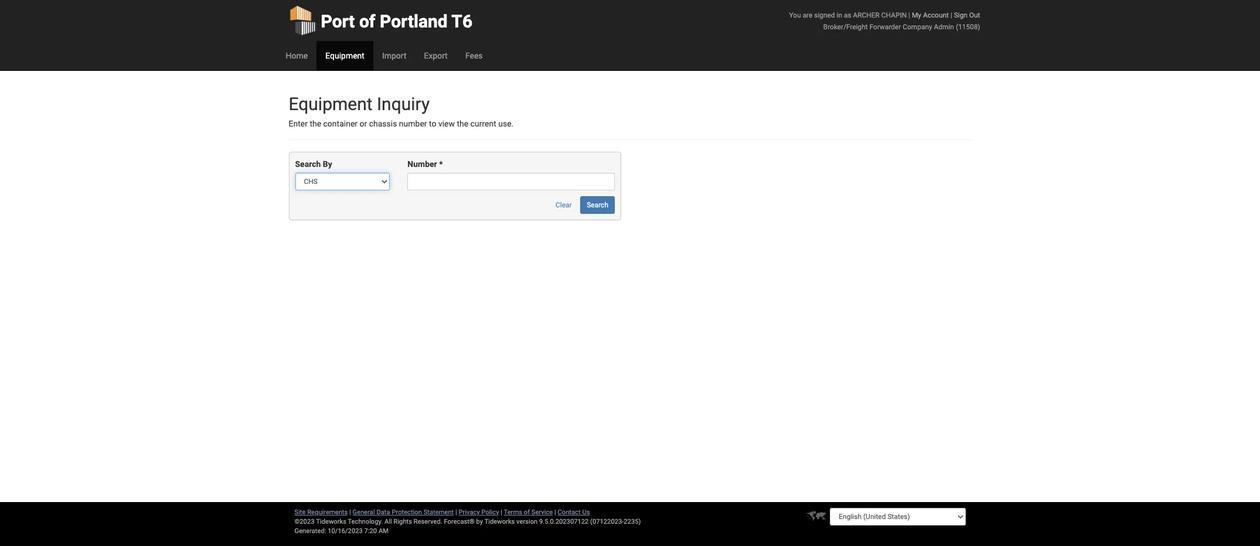 Task type: locate. For each thing, give the bounding box(es) containing it.
1 vertical spatial equipment
[[289, 94, 373, 114]]

search
[[295, 160, 321, 169], [587, 201, 609, 210]]

equipment down "port"
[[325, 51, 365, 60]]

1 horizontal spatial search
[[587, 201, 609, 210]]

portland
[[380, 11, 448, 32]]

9.5.0.202307122
[[539, 518, 589, 526]]

export
[[424, 51, 448, 60]]

| up '9.5.0.202307122'
[[555, 509, 556, 516]]

| left sign
[[951, 11, 953, 19]]

the
[[310, 119, 321, 128], [457, 119, 469, 128]]

or
[[360, 119, 367, 128]]

1 the from the left
[[310, 119, 321, 128]]

the right enter
[[310, 119, 321, 128]]

0 vertical spatial of
[[359, 11, 376, 32]]

site requirements | general data protection statement | privacy policy | terms of service | contact us ©2023 tideworks technology. all rights reserved. forecast® by tideworks version 9.5.0.202307122 (07122023-2235) generated: 10/16/2023 7:20 am
[[295, 509, 641, 535]]

(07122023-
[[590, 518, 624, 526]]

in
[[837, 11, 842, 19]]

use.
[[498, 119, 514, 128]]

search right clear
[[587, 201, 609, 210]]

of
[[359, 11, 376, 32], [524, 509, 530, 516]]

1 horizontal spatial of
[[524, 509, 530, 516]]

general data protection statement link
[[353, 509, 454, 516]]

| left my
[[909, 11, 910, 19]]

2 the from the left
[[457, 119, 469, 128]]

0 horizontal spatial the
[[310, 119, 321, 128]]

*
[[439, 160, 443, 169]]

the right view
[[457, 119, 469, 128]]

equipment inside equipment inquiry enter the container or chassis number to view the current use.
[[289, 94, 373, 114]]

protection
[[392, 509, 422, 516]]

2235)
[[624, 518, 641, 526]]

are
[[803, 11, 813, 19]]

| up forecast®
[[456, 509, 457, 516]]

reserved.
[[414, 518, 442, 526]]

chapin
[[882, 11, 907, 19]]

0 horizontal spatial search
[[295, 160, 321, 169]]

of right "port"
[[359, 11, 376, 32]]

search left the by
[[295, 160, 321, 169]]

broker/freight
[[824, 23, 868, 31]]

my account link
[[912, 11, 949, 19]]

current
[[471, 119, 496, 128]]

0 vertical spatial search
[[295, 160, 321, 169]]

0 vertical spatial equipment
[[325, 51, 365, 60]]

number
[[399, 119, 427, 128]]

contact
[[558, 509, 581, 516]]

1 vertical spatial search
[[587, 201, 609, 210]]

port of portland t6 link
[[289, 0, 473, 41]]

admin
[[934, 23, 954, 31]]

version
[[517, 518, 538, 526]]

10/16/2023
[[328, 528, 363, 535]]

equipment inside popup button
[[325, 51, 365, 60]]

container
[[323, 119, 358, 128]]

search inside 'button'
[[587, 201, 609, 210]]

privacy policy link
[[459, 509, 499, 516]]

archer
[[853, 11, 880, 19]]

|
[[909, 11, 910, 19], [951, 11, 953, 19], [349, 509, 351, 516], [456, 509, 457, 516], [501, 509, 502, 516], [555, 509, 556, 516]]

you
[[789, 11, 801, 19]]

site
[[295, 509, 306, 516]]

all
[[385, 518, 392, 526]]

0 horizontal spatial of
[[359, 11, 376, 32]]

1 horizontal spatial the
[[457, 119, 469, 128]]

terms of service link
[[504, 509, 553, 516]]

number *
[[408, 160, 443, 169]]

port
[[321, 11, 355, 32]]

by
[[323, 160, 332, 169]]

data
[[377, 509, 390, 516]]

general
[[353, 509, 375, 516]]

site requirements link
[[295, 509, 348, 516]]

privacy
[[459, 509, 480, 516]]

equipment up container
[[289, 94, 373, 114]]

of up 'version'
[[524, 509, 530, 516]]

forwarder
[[870, 23, 901, 31]]

clear
[[556, 201, 572, 210]]

equipment for equipment inquiry enter the container or chassis number to view the current use.
[[289, 94, 373, 114]]

sign
[[954, 11, 968, 19]]

1 vertical spatial of
[[524, 509, 530, 516]]

equipment
[[325, 51, 365, 60], [289, 94, 373, 114]]

sign out link
[[954, 11, 981, 19]]



Task type: describe. For each thing, give the bounding box(es) containing it.
Number * text field
[[408, 173, 615, 191]]

equipment for equipment
[[325, 51, 365, 60]]

as
[[844, 11, 852, 19]]

search for search by
[[295, 160, 321, 169]]

tideworks
[[485, 518, 515, 526]]

account
[[923, 11, 949, 19]]

| left general
[[349, 509, 351, 516]]

©2023 tideworks
[[295, 518, 346, 526]]

terms
[[504, 509, 522, 516]]

import button
[[373, 41, 415, 70]]

enter
[[289, 119, 308, 128]]

forecast®
[[444, 518, 475, 526]]

rights
[[394, 518, 412, 526]]

signed
[[814, 11, 835, 19]]

technology.
[[348, 518, 383, 526]]

to
[[429, 119, 436, 128]]

home
[[286, 51, 308, 60]]

my
[[912, 11, 922, 19]]

fees button
[[457, 41, 492, 70]]

equipment button
[[317, 41, 373, 70]]

of inside site requirements | general data protection statement | privacy policy | terms of service | contact us ©2023 tideworks technology. all rights reserved. forecast® by tideworks version 9.5.0.202307122 (07122023-2235) generated: 10/16/2023 7:20 am
[[524, 509, 530, 516]]

search button
[[580, 197, 615, 214]]

(11508)
[[956, 23, 981, 31]]

equipment inquiry enter the container or chassis number to view the current use.
[[289, 94, 514, 128]]

t6
[[452, 11, 473, 32]]

policy
[[482, 509, 499, 516]]

view
[[438, 119, 455, 128]]

export button
[[415, 41, 457, 70]]

out
[[970, 11, 981, 19]]

number
[[408, 160, 437, 169]]

clear button
[[549, 197, 578, 214]]

by
[[476, 518, 483, 526]]

search for search
[[587, 201, 609, 210]]

company
[[903, 23, 933, 31]]

7:20
[[364, 528, 377, 535]]

requirements
[[307, 509, 348, 516]]

inquiry
[[377, 94, 430, 114]]

statement
[[424, 509, 454, 516]]

contact us link
[[558, 509, 590, 516]]

you are signed in as archer chapin | my account | sign out broker/freight forwarder company admin (11508)
[[789, 11, 981, 31]]

chassis
[[369, 119, 397, 128]]

am
[[379, 528, 389, 535]]

port of portland t6
[[321, 11, 473, 32]]

home button
[[277, 41, 317, 70]]

service
[[532, 509, 553, 516]]

of inside port of portland t6 link
[[359, 11, 376, 32]]

us
[[582, 509, 590, 516]]

import
[[382, 51, 407, 60]]

| up tideworks
[[501, 509, 502, 516]]

search by
[[295, 160, 332, 169]]

fees
[[465, 51, 483, 60]]

generated:
[[295, 528, 326, 535]]



Task type: vqa. For each thing, say whether or not it's contained in the screenshot.
Admin
yes



